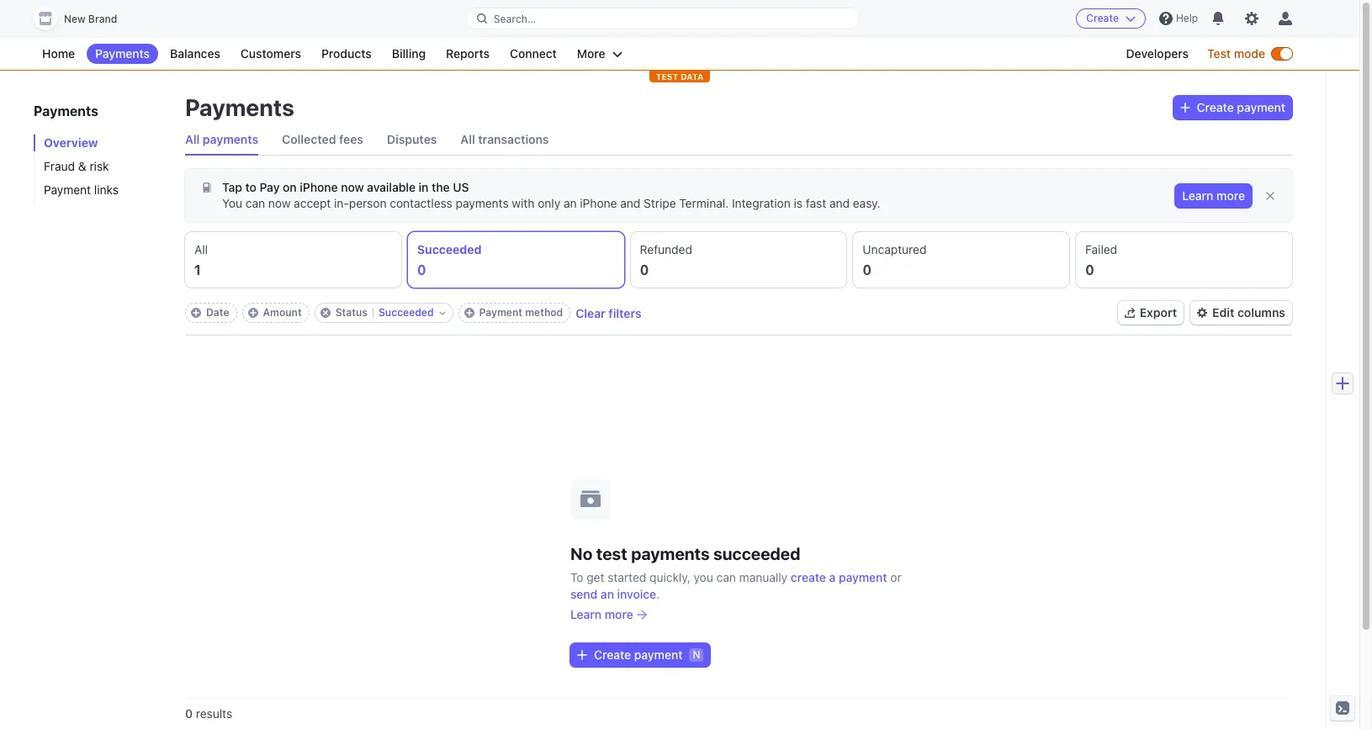 Task type: vqa. For each thing, say whether or not it's contained in the screenshot.
INVOICING, at top right
no



Task type: describe. For each thing, give the bounding box(es) containing it.
Search… search field
[[467, 8, 860, 29]]

fees
[[339, 132, 364, 146]]

export
[[1140, 306, 1178, 320]]

1 horizontal spatial learn more
[[1183, 189, 1246, 203]]

succeeded for succeeded 0
[[417, 242, 482, 257]]

1
[[194, 263, 201, 278]]

contactless
[[390, 196, 453, 210]]

customers link
[[232, 44, 310, 64]]

in-
[[334, 196, 349, 210]]

succeeded for succeeded
[[379, 306, 434, 319]]

payment for payment method
[[479, 306, 523, 319]]

0 vertical spatial learn
[[1183, 189, 1214, 203]]

billing link
[[384, 44, 434, 64]]

quickly,
[[650, 570, 691, 585]]

an inside to get started quickly, you can manually create a payment or send an invoice .
[[601, 587, 614, 601]]

svg image inside create payment popup button
[[1181, 103, 1191, 113]]

svg image
[[577, 650, 588, 660]]

to
[[245, 180, 257, 194]]

1 horizontal spatial learn more link
[[1176, 184, 1253, 208]]

create payment button
[[571, 644, 711, 667]]

payment for payment links
[[44, 183, 91, 197]]

available
[[367, 180, 416, 194]]

all transactions link
[[461, 125, 549, 155]]

uncaptured
[[863, 242, 927, 257]]

0 results
[[185, 707, 232, 721]]

payments up all payments
[[185, 93, 295, 121]]

1 vertical spatial more
[[605, 607, 634, 622]]

test
[[597, 544, 628, 564]]

refunded 0
[[640, 242, 693, 278]]

1 horizontal spatial more
[[1217, 189, 1246, 203]]

no
[[571, 544, 593, 564]]

mode
[[1235, 46, 1266, 61]]

filters
[[609, 306, 642, 320]]

disputes link
[[387, 125, 437, 155]]

0 left results
[[185, 707, 193, 721]]

create payment for svg icon at the left of the page
[[594, 648, 683, 662]]

us
[[453, 180, 469, 194]]

export button
[[1119, 301, 1185, 325]]

only
[[538, 196, 561, 210]]

all for transactions
[[461, 132, 475, 146]]

all payments link
[[185, 125, 259, 155]]

create a payment link
[[791, 569, 888, 586]]

collected fees link
[[282, 125, 364, 155]]

clear filters button
[[576, 306, 642, 320]]

all 1
[[194, 242, 208, 278]]

developers
[[1127, 46, 1189, 61]]

payments down brand
[[95, 46, 150, 61]]

reports
[[446, 46, 490, 61]]

create for create payment popup button
[[1198, 100, 1235, 114]]

is
[[794, 196, 803, 210]]

method
[[525, 306, 563, 319]]

fast
[[806, 196, 827, 210]]

data
[[681, 72, 704, 82]]

terminal.
[[680, 196, 729, 210]]

payment for create payment button
[[635, 648, 683, 662]]

new brand button
[[34, 7, 134, 30]]

payments link
[[87, 44, 158, 64]]

edit columns
[[1213, 306, 1286, 320]]

the
[[432, 180, 450, 194]]

you
[[694, 570, 714, 585]]

edit columns button
[[1191, 301, 1293, 325]]

get
[[587, 570, 605, 585]]

all for payments
[[185, 132, 200, 146]]

Search… text field
[[467, 8, 860, 29]]

more button
[[569, 44, 631, 64]]

add amount image
[[248, 308, 258, 318]]

fraud & risk
[[44, 159, 109, 173]]

a
[[830, 570, 836, 585]]

1 vertical spatial learn more
[[571, 607, 634, 622]]

payments inside tap to pay on iphone now available in the us you can now accept in-person contactless payments with only an iphone and stripe terminal. integration is fast and easy.
[[456, 196, 509, 210]]

create for create payment button
[[594, 648, 631, 662]]

accept
[[294, 196, 331, 210]]

edit status image
[[439, 310, 446, 317]]

balances link
[[162, 44, 229, 64]]

test data
[[656, 72, 704, 82]]

2 and from the left
[[830, 196, 850, 210]]

help
[[1177, 12, 1199, 24]]

risk
[[90, 159, 109, 173]]

can inside to get started quickly, you can manually create a payment or send an invoice .
[[717, 570, 736, 585]]

or
[[891, 570, 902, 585]]

fraud
[[44, 159, 75, 173]]

2 horizontal spatial payments
[[631, 544, 710, 564]]

create button
[[1077, 8, 1146, 29]]

results
[[196, 707, 232, 721]]

no test payments succeeded
[[571, 544, 801, 564]]

create payment button
[[1174, 96, 1293, 120]]

collected
[[282, 132, 336, 146]]

0 horizontal spatial iphone
[[300, 180, 338, 194]]

more
[[577, 46, 606, 61]]

search…
[[494, 12, 536, 25]]

payment links link
[[34, 182, 168, 199]]

test
[[656, 72, 679, 82]]

1 vertical spatial now
[[268, 196, 291, 210]]



Task type: locate. For each thing, give the bounding box(es) containing it.
you
[[222, 196, 242, 210]]

0 up clear filters toolbar
[[417, 263, 426, 278]]

now
[[341, 180, 364, 194], [268, 196, 291, 210]]

0 for succeeded 0
[[417, 263, 426, 278]]

integration
[[732, 196, 791, 210]]

create payment
[[1198, 100, 1286, 114], [594, 648, 683, 662]]

an down get
[[601, 587, 614, 601]]

&
[[78, 159, 86, 173]]

test mode
[[1208, 46, 1266, 61]]

create right svg icon at the left of the page
[[594, 648, 631, 662]]

remove status image
[[320, 308, 331, 318]]

succeeded left edit status icon at the left top of the page
[[379, 306, 434, 319]]

0 vertical spatial create payment
[[1198, 100, 1286, 114]]

1 vertical spatial learn more link
[[571, 607, 647, 623]]

learn more
[[1183, 189, 1246, 203], [571, 607, 634, 622]]

1 vertical spatial payment
[[839, 570, 888, 585]]

manually
[[740, 570, 788, 585]]

create up developers link
[[1087, 12, 1119, 24]]

succeeded
[[417, 242, 482, 257], [379, 306, 434, 319]]

1 vertical spatial succeeded
[[379, 306, 434, 319]]

1 vertical spatial payments
[[456, 196, 509, 210]]

0 vertical spatial succeeded
[[417, 242, 482, 257]]

2 vertical spatial payment
[[635, 648, 683, 662]]

0 down uncaptured
[[863, 263, 872, 278]]

add payment method image
[[464, 308, 474, 318]]

fraud & risk link
[[34, 158, 168, 175]]

now up in-
[[341, 180, 364, 194]]

1 horizontal spatial svg image
[[1181, 103, 1191, 113]]

0 horizontal spatial more
[[605, 607, 634, 622]]

0 horizontal spatial learn
[[571, 607, 602, 622]]

tab list down integration
[[185, 232, 1293, 288]]

0 for failed 0
[[1086, 263, 1095, 278]]

test
[[1208, 46, 1232, 61]]

payment down the "fraud"
[[44, 183, 91, 197]]

0 horizontal spatial payments
[[203, 132, 259, 146]]

0 vertical spatial create
[[1087, 12, 1119, 24]]

send
[[571, 587, 598, 601]]

succeeded down contactless on the left top of the page
[[417, 242, 482, 257]]

home
[[42, 46, 75, 61]]

an
[[564, 196, 577, 210], [601, 587, 614, 601]]

0 horizontal spatial create
[[594, 648, 631, 662]]

2 horizontal spatial create
[[1198, 100, 1235, 114]]

0 vertical spatial more
[[1217, 189, 1246, 203]]

payment inside create payment button
[[635, 648, 683, 662]]

0
[[417, 263, 426, 278], [640, 263, 649, 278], [863, 263, 872, 278], [1086, 263, 1095, 278], [185, 707, 193, 721]]

home link
[[34, 44, 83, 64]]

help button
[[1153, 5, 1205, 32]]

and
[[621, 196, 641, 210], [830, 196, 850, 210]]

0 horizontal spatial learn more link
[[571, 607, 647, 623]]

1 horizontal spatial and
[[830, 196, 850, 210]]

can down to
[[246, 196, 265, 210]]

can right you
[[717, 570, 736, 585]]

connect link
[[502, 44, 566, 64]]

0 horizontal spatial learn more
[[571, 607, 634, 622]]

an right only
[[564, 196, 577, 210]]

0 inside 'refunded 0'
[[640, 263, 649, 278]]

with
[[512, 196, 535, 210]]

payments inside 'link'
[[203, 132, 259, 146]]

status
[[336, 306, 368, 319]]

payment down mode
[[1238, 100, 1286, 114]]

learn more link
[[1176, 184, 1253, 208], [571, 607, 647, 623]]

payments up overview in the left of the page
[[34, 104, 98, 119]]

succeeded
[[714, 544, 801, 564]]

all for 1
[[194, 242, 208, 257]]

payment inside clear filters toolbar
[[479, 306, 523, 319]]

1 vertical spatial payment
[[479, 306, 523, 319]]

0 horizontal spatial payment
[[635, 648, 683, 662]]

create
[[791, 570, 827, 585]]

1 tab list from the top
[[185, 125, 1293, 156]]

0 vertical spatial can
[[246, 196, 265, 210]]

payments up quickly,
[[631, 544, 710, 564]]

1 horizontal spatial learn
[[1183, 189, 1214, 203]]

create payment inside button
[[594, 648, 683, 662]]

clear
[[576, 306, 606, 320]]

to
[[571, 570, 584, 585]]

0 vertical spatial now
[[341, 180, 364, 194]]

1 vertical spatial create
[[1198, 100, 1235, 114]]

0 vertical spatial payment
[[1238, 100, 1286, 114]]

payments
[[95, 46, 150, 61], [185, 93, 295, 121], [34, 104, 98, 119]]

1 horizontal spatial can
[[717, 570, 736, 585]]

clear filters
[[576, 306, 642, 320]]

tab list up integration
[[185, 125, 1293, 156]]

iphone up accept
[[300, 180, 338, 194]]

payments down us
[[456, 196, 509, 210]]

balances
[[170, 46, 220, 61]]

tab list containing 1
[[185, 232, 1293, 288]]

can inside tap to pay on iphone now available in the us you can now accept in-person contactless payments with only an iphone and stripe terminal. integration is fast and easy.
[[246, 196, 265, 210]]

uncaptured 0
[[863, 242, 927, 278]]

svg image
[[1181, 103, 1191, 113], [202, 183, 212, 193]]

payment for create payment popup button
[[1238, 100, 1286, 114]]

0 vertical spatial tab list
[[185, 125, 1293, 156]]

1 horizontal spatial create
[[1087, 12, 1119, 24]]

an inside tap to pay on iphone now available in the us you can now accept in-person contactless payments with only an iphone and stripe terminal. integration is fast and easy.
[[564, 196, 577, 210]]

payment
[[44, 183, 91, 197], [479, 306, 523, 319]]

1 vertical spatial svg image
[[202, 183, 212, 193]]

now down pay
[[268, 196, 291, 210]]

to get started quickly, you can manually create a payment or send an invoice .
[[571, 570, 902, 601]]

0 horizontal spatial payment
[[44, 183, 91, 197]]

1 vertical spatial learn
[[571, 607, 602, 622]]

create payment for svg image within create payment popup button
[[1198, 100, 1286, 114]]

payment right add payment method icon
[[479, 306, 523, 319]]

1 vertical spatial create payment
[[594, 648, 683, 662]]

create payment down test mode
[[1198, 100, 1286, 114]]

iphone right only
[[580, 196, 617, 210]]

1 horizontal spatial payment
[[839, 570, 888, 585]]

1 horizontal spatial an
[[601, 587, 614, 601]]

tab list
[[185, 125, 1293, 156], [185, 232, 1293, 288]]

2 tab list from the top
[[185, 232, 1293, 288]]

overview
[[44, 136, 98, 150]]

0 horizontal spatial an
[[564, 196, 577, 210]]

0 vertical spatial iphone
[[300, 180, 338, 194]]

new
[[64, 13, 86, 25]]

all inside 'link'
[[185, 132, 200, 146]]

1 horizontal spatial payments
[[456, 196, 509, 210]]

0 horizontal spatial and
[[621, 196, 641, 210]]

on
[[283, 180, 297, 194]]

svg image down developers link
[[1181, 103, 1191, 113]]

can
[[246, 196, 265, 210], [717, 570, 736, 585]]

payment inside to get started quickly, you can manually create a payment or send an invoice .
[[839, 570, 888, 585]]

connect
[[510, 46, 557, 61]]

0 for refunded 0
[[640, 263, 649, 278]]

refunded
[[640, 242, 693, 257]]

and right fast
[[830, 196, 850, 210]]

1 horizontal spatial payment
[[479, 306, 523, 319]]

1 and from the left
[[621, 196, 641, 210]]

add date image
[[191, 308, 201, 318]]

easy.
[[853, 196, 881, 210]]

1 vertical spatial tab list
[[185, 232, 1293, 288]]

succeeded inside tab list
[[417, 242, 482, 257]]

0 vertical spatial payments
[[203, 132, 259, 146]]

0 horizontal spatial create payment
[[594, 648, 683, 662]]

create
[[1087, 12, 1119, 24], [1198, 100, 1235, 114], [594, 648, 631, 662]]

0 horizontal spatial can
[[246, 196, 265, 210]]

all
[[185, 132, 200, 146], [461, 132, 475, 146], [194, 242, 208, 257]]

0 down failed
[[1086, 263, 1095, 278]]

payment method
[[479, 306, 563, 319]]

2 vertical spatial create
[[594, 648, 631, 662]]

1 horizontal spatial create payment
[[1198, 100, 1286, 114]]

date
[[206, 306, 229, 319]]

started
[[608, 570, 647, 585]]

create payment right svg icon at the left of the page
[[594, 648, 683, 662]]

0 for uncaptured 0
[[863, 263, 872, 278]]

payments up "tap"
[[203, 132, 259, 146]]

new brand
[[64, 13, 117, 25]]

0 inside "succeeded 0"
[[417, 263, 426, 278]]

svg image left "tap"
[[202, 183, 212, 193]]

developers link
[[1118, 44, 1198, 64]]

send an invoice link
[[571, 586, 657, 603]]

0 vertical spatial learn more link
[[1176, 184, 1253, 208]]

products
[[322, 46, 372, 61]]

0 vertical spatial payment
[[44, 183, 91, 197]]

2 horizontal spatial payment
[[1238, 100, 1286, 114]]

transactions
[[478, 132, 549, 146]]

tab list containing all payments
[[185, 125, 1293, 156]]

reports link
[[438, 44, 498, 64]]

2 vertical spatial payments
[[631, 544, 710, 564]]

succeeded inside clear filters toolbar
[[379, 306, 434, 319]]

products link
[[313, 44, 380, 64]]

customers
[[241, 46, 301, 61]]

1 vertical spatial can
[[717, 570, 736, 585]]

.
[[657, 587, 660, 601]]

pay
[[260, 180, 280, 194]]

0 down the refunded
[[640, 263, 649, 278]]

brand
[[88, 13, 117, 25]]

1 horizontal spatial iphone
[[580, 196, 617, 210]]

0 vertical spatial an
[[564, 196, 577, 210]]

payment right the a
[[839, 570, 888, 585]]

1 horizontal spatial now
[[341, 180, 364, 194]]

create payment inside popup button
[[1198, 100, 1286, 114]]

all payments
[[185, 132, 259, 146]]

tap to pay on iphone now available in the us you can now accept in-person contactless payments with only an iphone and stripe terminal. integration is fast and easy.
[[222, 180, 881, 210]]

1 vertical spatial an
[[601, 587, 614, 601]]

amount
[[263, 306, 302, 319]]

in
[[419, 180, 429, 194]]

0 vertical spatial learn more
[[1183, 189, 1246, 203]]

collected fees
[[282, 132, 364, 146]]

clear filters toolbar
[[185, 303, 642, 323]]

0 horizontal spatial svg image
[[202, 183, 212, 193]]

create down test on the top
[[1198, 100, 1235, 114]]

payment down the "."
[[635, 648, 683, 662]]

and left stripe
[[621, 196, 641, 210]]

overview link
[[34, 135, 168, 152]]

0 inside uncaptured 0
[[863, 263, 872, 278]]

0 vertical spatial svg image
[[1181, 103, 1191, 113]]

stripe
[[644, 196, 676, 210]]

0 inside failed 0
[[1086, 263, 1095, 278]]

iphone
[[300, 180, 338, 194], [580, 196, 617, 210]]

1 vertical spatial iphone
[[580, 196, 617, 210]]

create inside popup button
[[1198, 100, 1235, 114]]

all transactions
[[461, 132, 549, 146]]

invoice
[[618, 587, 657, 601]]

tap
[[222, 180, 242, 194]]

payment inside create payment popup button
[[1238, 100, 1286, 114]]

payment
[[1238, 100, 1286, 114], [839, 570, 888, 585], [635, 648, 683, 662]]

billing
[[392, 46, 426, 61]]

0 horizontal spatial now
[[268, 196, 291, 210]]

edit
[[1213, 306, 1235, 320]]

payment links
[[44, 183, 119, 197]]



